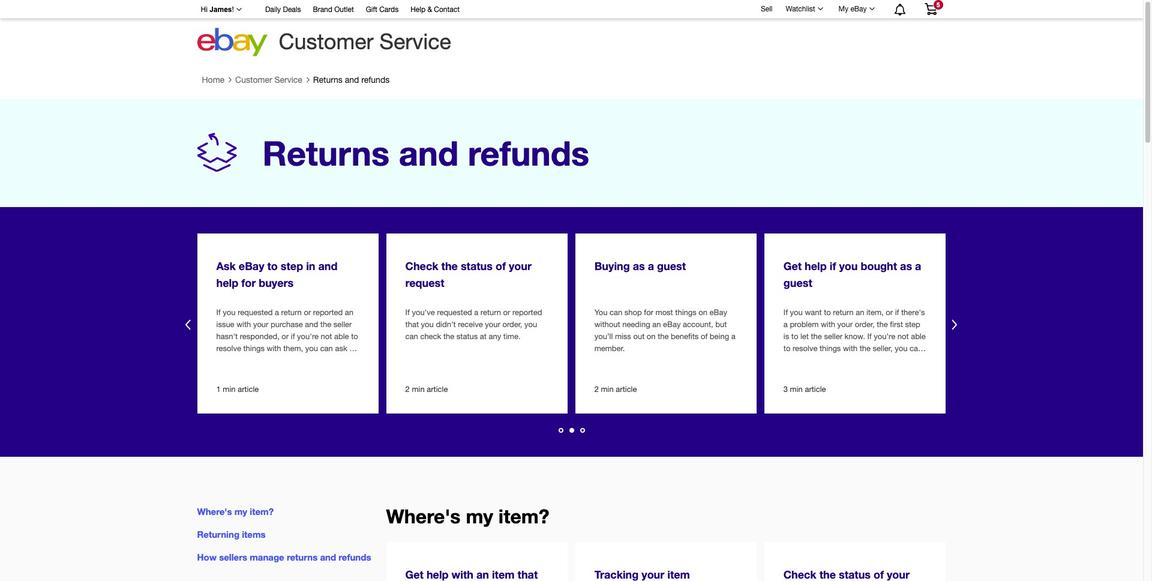 Task type: describe. For each thing, give the bounding box(es) containing it.
buying as a guest
[[595, 259, 686, 273]]

any
[[489, 332, 501, 341]]

1 min article
[[216, 385, 259, 394]]

purchase
[[271, 320, 303, 329]]

you
[[595, 308, 608, 317]]

the down know.
[[860, 344, 871, 353]]

the inside if you've requested a return or reported that you didn't receive your order, you can check the status at any time.
[[444, 332, 455, 341]]

most
[[656, 308, 673, 317]]

article for buying as a guest
[[616, 385, 637, 394]]

brand
[[313, 5, 333, 14]]

you inside get help if you bought as a guest
[[840, 259, 858, 273]]

ask inside if you requested a return or reported an issue with your purchase and the seller hasn't responded, or if you're not able to resolve things with them, you can ask us to help.
[[335, 344, 347, 353]]

customer service inside banner
[[279, 29, 451, 54]]

my ebay link
[[832, 2, 880, 16]]

get
[[784, 259, 802, 273]]

brand outlet
[[313, 5, 354, 14]]

sellers
[[219, 552, 247, 563]]

things inside if you requested a return or reported an issue with your purchase and the seller hasn't responded, or if you're not able to resolve things with them, you can ask us to help.
[[243, 344, 265, 353]]

home
[[202, 75, 225, 85]]

you'll
[[595, 332, 613, 341]]

daily deals
[[265, 5, 301, 14]]

how sellers manage returns and refunds link
[[197, 552, 371, 563]]

0 vertical spatial refunds
[[362, 75, 390, 85]]

help inside ask ebay to step in and help for buyers
[[216, 276, 238, 290]]

your inside if you want to return an item, or if there's a problem with your order, the first step is to let the seller know. if you're not able to resolve things with the seller, you can ask us to help.
[[838, 320, 853, 329]]

seller inside if you requested a return or reported an issue with your purchase and the seller hasn't responded, or if you're not able to resolve things with them, you can ask us to help.
[[334, 320, 352, 329]]

resolve inside if you want to return an item, or if there's a problem with your order, the first step is to let the seller know. if you're not able to resolve things with the seller, you can ask us to help.
[[793, 344, 818, 353]]

3 min article
[[784, 385, 826, 394]]

but
[[716, 320, 727, 329]]

an inside you can shop for most things on ebay without needing an ebay account, but you'll miss out on the benefits of being a member.
[[653, 320, 661, 329]]

needing
[[623, 320, 651, 329]]

2 min article for buying as a guest
[[595, 385, 637, 394]]

is
[[784, 332, 790, 341]]

of inside you can shop for most things on ebay without needing an ebay account, but you'll miss out on the benefits of being a member.
[[701, 332, 708, 341]]

able inside if you want to return an item, or if there's a problem with your order, the first step is to let the seller know. if you're not able to resolve things with the seller, you can ask us to help.
[[911, 332, 926, 341]]

miss
[[615, 332, 632, 341]]

seller inside if you want to return an item, or if there's a problem with your order, the first step is to let the seller know. if you're not able to resolve things with the seller, you can ask us to help.
[[825, 332, 843, 341]]

home link
[[202, 75, 225, 85]]

time.
[[504, 332, 521, 341]]

problem
[[790, 320, 819, 329]]

returning items
[[197, 529, 266, 540]]

that
[[406, 320, 419, 329]]

to inside ask ebay to step in and help for buyers
[[267, 259, 278, 273]]

how
[[197, 552, 217, 563]]

0 horizontal spatial on
[[647, 332, 656, 341]]

for inside ask ebay to step in and help for buyers
[[241, 276, 256, 290]]

didn't
[[436, 320, 456, 329]]

the inside check the status of your request
[[442, 259, 458, 273]]

you've
[[412, 308, 435, 317]]

hasn't
[[216, 332, 238, 341]]

1 horizontal spatial where's
[[386, 505, 461, 528]]

2 for check the status of your request
[[406, 385, 410, 394]]

service inside returns and refunds main content
[[275, 75, 303, 85]]

returns
[[287, 552, 318, 563]]

ebay down most
[[663, 320, 681, 329]]

you can shop for most things on ebay without needing an ebay account, but you'll miss out on the benefits of being a member.
[[595, 308, 736, 353]]

returns and refunds link
[[313, 75, 390, 85]]

things inside you can shop for most things on ebay without needing an ebay account, but you'll miss out on the benefits of being a member.
[[676, 308, 697, 317]]

sell link
[[756, 5, 778, 13]]

if inside if you requested a return or reported an issue with your purchase and the seller hasn't responded, or if you're not able to resolve things with them, you can ask us to help.
[[291, 332, 295, 341]]

reported for check the status of your request
[[513, 308, 542, 317]]

if right know.
[[868, 332, 872, 341]]

in
[[306, 259, 316, 273]]

my ebay
[[839, 5, 867, 13]]

requested for ebay
[[238, 308, 273, 317]]

your inside if you've requested a return or reported that you didn't receive your order, you can check the status at any time.
[[485, 320, 501, 329]]

how sellers manage returns and refunds
[[197, 552, 371, 563]]

ebay up but
[[710, 308, 728, 317]]

help & contact
[[411, 5, 460, 14]]

receive
[[458, 320, 483, 329]]

with down know.
[[844, 344, 858, 353]]

at
[[480, 332, 487, 341]]

member.
[[595, 344, 625, 353]]

or inside if you want to return an item, or if there's a problem with your order, the first step is to let the seller know. if you're not able to resolve things with the seller, you can ask us to help.
[[886, 308, 893, 317]]

return for of
[[481, 308, 501, 317]]

daily deals link
[[265, 4, 301, 17]]

0 horizontal spatial item?
[[250, 506, 274, 517]]

min for ask ebay to step in and help for buyers
[[223, 385, 236, 394]]

can inside if you requested a return or reported an issue with your purchase and the seller hasn't responded, or if you're not able to resolve things with them, you can ask us to help.
[[320, 344, 333, 353]]

manage
[[250, 552, 284, 563]]

min for check the status of your request
[[412, 385, 425, 394]]

or inside if you've requested a return or reported that you didn't receive your order, you can check the status at any time.
[[503, 308, 511, 317]]

shop
[[625, 308, 642, 317]]

james
[[210, 5, 232, 14]]

buying
[[595, 259, 630, 273]]

2 vertical spatial refunds
[[339, 552, 371, 563]]

sell
[[761, 5, 773, 13]]

order, inside if you want to return an item, or if there's a problem with your order, the first step is to let the seller know. if you're not able to resolve things with the seller, you can ask us to help.
[[855, 320, 875, 329]]

out
[[634, 332, 645, 341]]

returning items link
[[197, 529, 266, 540]]

if inside if you want to return an item, or if there's a problem with your order, the first step is to let the seller know. if you're not able to resolve things with the seller, you can ask us to help.
[[896, 308, 900, 317]]

5
[[937, 1, 941, 8]]

3
[[784, 385, 788, 394]]

let
[[801, 332, 809, 341]]

check the status of your request
[[406, 259, 532, 290]]

without
[[595, 320, 621, 329]]

and inside if you requested a return or reported an issue with your purchase and the seller hasn't responded, or if you're not able to resolve things with them, you can ask us to help.
[[305, 320, 318, 329]]

1
[[216, 385, 221, 394]]

issue
[[216, 320, 235, 329]]

want
[[805, 308, 822, 317]]

daily
[[265, 5, 281, 14]]

reported for ask ebay to step in and help for buyers
[[313, 308, 343, 317]]

my
[[839, 5, 849, 13]]

returning
[[197, 529, 240, 540]]

being
[[710, 332, 730, 341]]

customer service inside returns and refunds main content
[[235, 75, 303, 85]]

ask
[[216, 259, 236, 273]]

1 as from the left
[[633, 259, 645, 273]]

ebay inside my ebay link
[[851, 5, 867, 13]]

0 horizontal spatial my
[[235, 506, 247, 517]]

first
[[891, 320, 904, 329]]

request
[[406, 276, 445, 290]]

not inside if you requested a return or reported an issue with your purchase and the seller hasn't responded, or if you're not able to resolve things with them, you can ask us to help.
[[321, 332, 332, 341]]

able inside if you requested a return or reported an issue with your purchase and the seller hasn't responded, or if you're not able to resolve things with them, you can ask us to help.
[[334, 332, 349, 341]]

an inside if you want to return an item, or if there's a problem with your order, the first step is to let the seller know. if you're not able to resolve things with the seller, you can ask us to help.
[[856, 308, 865, 317]]

ask inside if you want to return an item, or if there's a problem with your order, the first step is to let the seller know. if you're not able to resolve things with the seller, you can ask us to help.
[[784, 356, 796, 365]]

step inside if you want to return an item, or if there's a problem with your order, the first step is to let the seller know. if you're not able to resolve things with the seller, you can ask us to help.
[[906, 320, 921, 329]]

the inside you can shop for most things on ebay without needing an ebay account, but you'll miss out on the benefits of being a member.
[[658, 332, 669, 341]]

&
[[428, 5, 432, 14]]

account navigation
[[194, 0, 947, 19]]

1 vertical spatial returns and refunds
[[263, 133, 590, 173]]

gift cards link
[[366, 4, 399, 17]]

a inside get help if you bought as a guest
[[916, 259, 922, 273]]

if you've requested a return or reported that you didn't receive your order, you can check the status at any time.
[[406, 308, 542, 341]]

return for you
[[834, 308, 854, 317]]

check
[[421, 332, 441, 341]]

with right issue
[[237, 320, 251, 329]]

can inside you can shop for most things on ebay without needing an ebay account, but you'll miss out on the benefits of being a member.
[[610, 308, 623, 317]]

account,
[[683, 320, 714, 329]]

your inside if you requested a return or reported an issue with your purchase and the seller hasn't responded, or if you're not able to resolve things with them, you can ask us to help.
[[253, 320, 269, 329]]

where's my item? link
[[197, 506, 274, 517]]

know.
[[845, 332, 866, 341]]



Task type: locate. For each thing, give the bounding box(es) containing it.
1 vertical spatial us
[[798, 356, 807, 365]]

service
[[380, 29, 451, 54], [275, 75, 303, 85]]

2 able from the left
[[911, 332, 926, 341]]

watchlist
[[786, 5, 816, 13]]

things down responded,
[[243, 344, 265, 353]]

to
[[267, 259, 278, 273], [824, 308, 831, 317], [351, 332, 358, 341], [792, 332, 799, 341], [784, 344, 791, 353], [216, 356, 223, 365], [809, 356, 816, 365]]

requested up didn't
[[437, 308, 472, 317]]

the down 'item,' on the right of the page
[[877, 320, 888, 329]]

2 for buying as a guest
[[595, 385, 599, 394]]

us
[[350, 344, 358, 353], [798, 356, 807, 365]]

a right being
[[732, 332, 736, 341]]

1 vertical spatial for
[[644, 308, 654, 317]]

min right 3
[[790, 385, 803, 394]]

if for check the status of your request
[[406, 308, 410, 317]]

1 horizontal spatial where's my item?
[[386, 505, 550, 528]]

1 reported from the left
[[313, 308, 343, 317]]

my
[[466, 505, 494, 528], [235, 506, 247, 517]]

0 horizontal spatial where's my item?
[[197, 506, 274, 517]]

of inside check the status of your request
[[496, 259, 506, 273]]

you're up 'seller,'
[[874, 332, 896, 341]]

1 horizontal spatial guest
[[784, 276, 813, 290]]

status inside check the status of your request
[[461, 259, 493, 273]]

2 horizontal spatial return
[[834, 308, 854, 317]]

seller left know.
[[825, 332, 843, 341]]

help. down hasn't
[[226, 356, 243, 365]]

as right "bought"
[[901, 259, 913, 273]]

reported up time.
[[513, 308, 542, 317]]

there's
[[902, 308, 926, 317]]

2 2 min article from the left
[[595, 385, 637, 394]]

us inside if you requested a return or reported an issue with your purchase and the seller hasn't responded, or if you're not able to resolve things with them, you can ask us to help.
[[350, 344, 358, 353]]

cards
[[380, 5, 399, 14]]

1 vertical spatial refunds
[[468, 133, 590, 173]]

ask down is
[[784, 356, 796, 365]]

if up them,
[[291, 332, 295, 341]]

if inside if you've requested a return or reported that you didn't receive your order, you can check the status at any time.
[[406, 308, 410, 317]]

a inside if you want to return an item, or if there's a problem with your order, the first step is to let the seller know. if you're not able to resolve things with the seller, you can ask us to help.
[[784, 320, 788, 329]]

1 horizontal spatial not
[[898, 332, 909, 341]]

2 2 from the left
[[595, 385, 599, 394]]

1 horizontal spatial things
[[676, 308, 697, 317]]

help. inside if you want to return an item, or if there's a problem with your order, the first step is to let the seller know. if you're not able to resolve things with the seller, you can ask us to help.
[[818, 356, 835, 365]]

can up without at the bottom of page
[[610, 308, 623, 317]]

returns and refunds
[[313, 75, 390, 85], [263, 133, 590, 173]]

you're inside if you requested a return or reported an issue with your purchase and the seller hasn't responded, or if you're not able to resolve things with them, you can ask us to help.
[[297, 332, 319, 341]]

service inside banner
[[380, 29, 451, 54]]

resolve inside if you requested a return or reported an issue with your purchase and the seller hasn't responded, or if you're not able to resolve things with them, you can ask us to help.
[[216, 344, 241, 353]]

return for step
[[281, 308, 302, 317]]

items
[[242, 529, 266, 540]]

ebay right ask
[[239, 259, 264, 273]]

a right "bought"
[[916, 259, 922, 273]]

return inside if you've requested a return or reported that you didn't receive your order, you can check the status at any time.
[[481, 308, 501, 317]]

can inside if you want to return an item, or if there's a problem with your order, the first step is to let the seller know. if you're not able to resolve things with the seller, you can ask us to help.
[[910, 344, 923, 353]]

article for check the status of your request
[[427, 385, 448, 394]]

min
[[223, 385, 236, 394], [412, 385, 425, 394], [601, 385, 614, 394], [790, 385, 803, 394]]

2 horizontal spatial an
[[856, 308, 865, 317]]

help
[[411, 5, 426, 14]]

1 horizontal spatial of
[[701, 332, 708, 341]]

if up is
[[784, 308, 788, 317]]

a inside if you've requested a return or reported that you didn't receive your order, you can check the status at any time.
[[474, 308, 479, 317]]

1 horizontal spatial help
[[805, 259, 827, 273]]

1 horizontal spatial 2
[[595, 385, 599, 394]]

seller right purchase
[[334, 320, 352, 329]]

1 horizontal spatial 2 min article
[[595, 385, 637, 394]]

1 horizontal spatial reported
[[513, 308, 542, 317]]

deals
[[283, 5, 301, 14]]

1 min from the left
[[223, 385, 236, 394]]

can down that
[[406, 332, 418, 341]]

a
[[648, 259, 654, 273], [916, 259, 922, 273], [275, 308, 279, 317], [474, 308, 479, 317], [784, 320, 788, 329], [732, 332, 736, 341]]

item,
[[867, 308, 884, 317]]

1 horizontal spatial ask
[[784, 356, 796, 365]]

on right out
[[647, 332, 656, 341]]

customer service right home link
[[235, 75, 303, 85]]

guest
[[657, 259, 686, 273], [784, 276, 813, 290]]

min down check
[[412, 385, 425, 394]]

2 as from the left
[[901, 259, 913, 273]]

1 horizontal spatial seller
[[825, 332, 843, 341]]

1 vertical spatial service
[[275, 75, 303, 85]]

if right get
[[830, 259, 837, 273]]

return
[[281, 308, 302, 317], [481, 308, 501, 317], [834, 308, 854, 317]]

can right them,
[[320, 344, 333, 353]]

a inside if you requested a return or reported an issue with your purchase and the seller hasn't responded, or if you're not able to resolve things with them, you can ask us to help.
[[275, 308, 279, 317]]

the left benefits
[[658, 332, 669, 341]]

or down 'in'
[[304, 308, 311, 317]]

1 horizontal spatial resolve
[[793, 344, 818, 353]]

0 horizontal spatial if
[[291, 332, 295, 341]]

1 horizontal spatial order,
[[855, 320, 875, 329]]

0 vertical spatial help
[[805, 259, 827, 273]]

1 2 from the left
[[406, 385, 410, 394]]

1 requested from the left
[[238, 308, 273, 317]]

customer right home link
[[235, 75, 272, 85]]

0 vertical spatial ask
[[335, 344, 347, 353]]

can inside if you've requested a return or reported that you didn't receive your order, you can check the status at any time.
[[406, 332, 418, 341]]

if you requested a return or reported an issue with your purchase and the seller hasn't responded, or if you're not able to resolve things with them, you can ask us to help.
[[216, 308, 358, 365]]

outlet
[[335, 5, 354, 14]]

5 link
[[918, 0, 945, 17]]

1 vertical spatial seller
[[825, 332, 843, 341]]

resolve down hasn't
[[216, 344, 241, 353]]

step inside ask ebay to step in and help for buyers
[[281, 259, 303, 273]]

the right check
[[442, 259, 458, 273]]

1 return from the left
[[281, 308, 302, 317]]

the right purchase
[[321, 320, 332, 329]]

1 vertical spatial step
[[906, 320, 921, 329]]

3 return from the left
[[834, 308, 854, 317]]

0 horizontal spatial service
[[275, 75, 303, 85]]

customer service
[[279, 29, 451, 54], [235, 75, 303, 85]]

1 horizontal spatial my
[[466, 505, 494, 528]]

gift
[[366, 5, 378, 14]]

you
[[840, 259, 858, 273], [223, 308, 236, 317], [790, 308, 803, 317], [421, 320, 434, 329], [525, 320, 537, 329], [305, 344, 318, 353], [895, 344, 908, 353]]

0 vertical spatial on
[[699, 308, 708, 317]]

ask right them,
[[335, 344, 347, 353]]

1 order, from the left
[[503, 320, 523, 329]]

0 horizontal spatial able
[[334, 332, 349, 341]]

requested inside if you've requested a return or reported that you didn't receive your order, you can check the status at any time.
[[437, 308, 472, 317]]

and inside ask ebay to step in and help for buyers
[[319, 259, 338, 273]]

responded,
[[240, 332, 280, 341]]

a up is
[[784, 320, 788, 329]]

customer down brand
[[279, 29, 374, 54]]

ebay right the my
[[851, 5, 867, 13]]

4 min from the left
[[790, 385, 803, 394]]

if up issue
[[216, 308, 221, 317]]

reported inside if you've requested a return or reported that you didn't receive your order, you can check the status at any time.
[[513, 308, 542, 317]]

1 horizontal spatial on
[[699, 308, 708, 317]]

customer inside returns and refunds main content
[[235, 75, 272, 85]]

1 article from the left
[[238, 385, 259, 394]]

0 horizontal spatial help
[[216, 276, 238, 290]]

can
[[610, 308, 623, 317], [406, 332, 418, 341], [320, 344, 333, 353], [910, 344, 923, 353]]

1 vertical spatial customer
[[235, 75, 272, 85]]

help & contact link
[[411, 4, 460, 17]]

ask ebay to step in and help for buyers
[[216, 259, 338, 290]]

gift cards
[[366, 5, 399, 14]]

guest up most
[[657, 259, 686, 273]]

order, up know.
[[855, 320, 875, 329]]

0 vertical spatial customer
[[279, 29, 374, 54]]

hi
[[201, 5, 208, 14]]

0 vertical spatial service
[[380, 29, 451, 54]]

article right 1
[[238, 385, 259, 394]]

hi james !
[[201, 5, 234, 14]]

0 vertical spatial step
[[281, 259, 303, 273]]

help down ask
[[216, 276, 238, 290]]

ebay inside ask ebay to step in and help for buyers
[[239, 259, 264, 273]]

0 horizontal spatial of
[[496, 259, 506, 273]]

1 horizontal spatial return
[[481, 308, 501, 317]]

1 vertical spatial on
[[647, 332, 656, 341]]

0 vertical spatial of
[[496, 259, 506, 273]]

return up purchase
[[281, 308, 302, 317]]

0 horizontal spatial for
[[241, 276, 256, 290]]

2 return from the left
[[481, 308, 501, 317]]

or up first
[[886, 308, 893, 317]]

help. inside if you requested a return or reported an issue with your purchase and the seller hasn't responded, or if you're not able to resolve things with them, you can ask us to help.
[[226, 356, 243, 365]]

2 min article down check
[[406, 385, 448, 394]]

!
[[232, 5, 234, 14]]

return inside if you want to return an item, or if there's a problem with your order, the first step is to let the seller know. if you're not able to resolve things with the seller, you can ask us to help.
[[834, 308, 854, 317]]

customer service down gift
[[279, 29, 451, 54]]

0 horizontal spatial customer
[[235, 75, 272, 85]]

0 horizontal spatial help.
[[226, 356, 243, 365]]

min down member.
[[601, 385, 614, 394]]

a up purchase
[[275, 308, 279, 317]]

as inside get help if you bought as a guest
[[901, 259, 913, 273]]

1 horizontal spatial help.
[[818, 356, 835, 365]]

not inside if you want to return an item, or if there's a problem with your order, the first step is to let the seller know. if you're not able to resolve things with the seller, you can ask us to help.
[[898, 332, 909, 341]]

2 min article down member.
[[595, 385, 637, 394]]

2 horizontal spatial things
[[820, 344, 841, 353]]

returns
[[313, 75, 343, 85], [263, 133, 390, 173]]

0 horizontal spatial an
[[345, 308, 354, 317]]

if
[[830, 259, 837, 273], [896, 308, 900, 317], [291, 332, 295, 341]]

requested inside if you requested a return or reported an issue with your purchase and the seller hasn't responded, or if you're not able to resolve things with them, you can ask us to help.
[[238, 308, 273, 317]]

order, inside if you've requested a return or reported that you didn't receive your order, you can check the status at any time.
[[503, 320, 523, 329]]

0 vertical spatial returns and refunds
[[313, 75, 390, 85]]

min for buying as a guest
[[601, 385, 614, 394]]

1 horizontal spatial customer
[[279, 29, 374, 54]]

1 horizontal spatial service
[[380, 29, 451, 54]]

customer service link
[[235, 75, 303, 85]]

get help if you bought as a guest
[[784, 259, 922, 290]]

1 able from the left
[[334, 332, 349, 341]]

1 horizontal spatial as
[[901, 259, 913, 273]]

or up time.
[[503, 308, 511, 317]]

article right 3
[[805, 385, 826, 394]]

0 horizontal spatial step
[[281, 259, 303, 273]]

reported down 'in'
[[313, 308, 343, 317]]

if up that
[[406, 308, 410, 317]]

status down receive
[[457, 332, 478, 341]]

things inside if you want to return an item, or if there's a problem with your order, the first step is to let the seller know. if you're not able to resolve things with the seller, you can ask us to help.
[[820, 344, 841, 353]]

1 vertical spatial returns
[[263, 133, 390, 173]]

with down responded,
[[267, 344, 281, 353]]

article down member.
[[616, 385, 637, 394]]

if for get help if you bought as a guest
[[784, 308, 788, 317]]

status right check
[[461, 259, 493, 273]]

ebay
[[851, 5, 867, 13], [239, 259, 264, 273], [710, 308, 728, 317], [663, 320, 681, 329]]

things up account,
[[676, 308, 697, 317]]

watchlist link
[[780, 2, 829, 16]]

if for ask ebay to step in and help for buyers
[[216, 308, 221, 317]]

3 article from the left
[[616, 385, 637, 394]]

1 vertical spatial if
[[896, 308, 900, 317]]

if inside get help if you bought as a guest
[[830, 259, 837, 273]]

1 vertical spatial customer service
[[235, 75, 303, 85]]

us inside if you want to return an item, or if there's a problem with your order, the first step is to let the seller know. if you're not able to resolve things with the seller, you can ask us to help.
[[798, 356, 807, 365]]

min for get help if you bought as a guest
[[790, 385, 803, 394]]

or
[[304, 308, 311, 317], [503, 308, 511, 317], [886, 308, 893, 317], [282, 332, 289, 341]]

item?
[[499, 505, 550, 528], [250, 506, 274, 517]]

1 you're from the left
[[297, 332, 319, 341]]

0 horizontal spatial guest
[[657, 259, 686, 273]]

0 horizontal spatial reported
[[313, 308, 343, 317]]

0 horizontal spatial things
[[243, 344, 265, 353]]

1 horizontal spatial item?
[[499, 505, 550, 528]]

the
[[442, 259, 458, 273], [321, 320, 332, 329], [877, 320, 888, 329], [444, 332, 455, 341], [658, 332, 669, 341], [811, 332, 822, 341], [860, 344, 871, 353]]

0 horizontal spatial 2 min article
[[406, 385, 448, 394]]

1 help. from the left
[[226, 356, 243, 365]]

if you want to return an item, or if there's a problem with your order, the first step is to let the seller know. if you're not able to resolve things with the seller, you can ask us to help.
[[784, 308, 926, 365]]

buyers
[[259, 276, 294, 290]]

article for get help if you bought as a guest
[[805, 385, 826, 394]]

and
[[345, 75, 359, 85], [399, 133, 459, 173], [319, 259, 338, 273], [305, 320, 318, 329], [320, 552, 336, 563]]

not
[[321, 332, 332, 341], [898, 332, 909, 341]]

you're up them,
[[297, 332, 319, 341]]

with
[[237, 320, 251, 329], [821, 320, 836, 329], [267, 344, 281, 353], [844, 344, 858, 353]]

with down want
[[821, 320, 836, 329]]

help
[[805, 259, 827, 273], [216, 276, 238, 290]]

0 vertical spatial guest
[[657, 259, 686, 273]]

order, up time.
[[503, 320, 523, 329]]

0 horizontal spatial as
[[633, 259, 645, 273]]

resolve down let
[[793, 344, 818, 353]]

1 resolve from the left
[[216, 344, 241, 353]]

0 horizontal spatial not
[[321, 332, 332, 341]]

reported
[[313, 308, 343, 317], [513, 308, 542, 317]]

step left 'in'
[[281, 259, 303, 273]]

4 article from the left
[[805, 385, 826, 394]]

requested up responded,
[[238, 308, 273, 317]]

0 horizontal spatial resolve
[[216, 344, 241, 353]]

an inside if you requested a return or reported an issue with your purchase and the seller hasn't responded, or if you're not able to resolve things with them, you can ask us to help.
[[345, 308, 354, 317]]

customer inside banner
[[279, 29, 374, 54]]

if inside if you requested a return or reported an issue with your purchase and the seller hasn't responded, or if you're not able to resolve things with them, you can ask us to help.
[[216, 308, 221, 317]]

2 min article for check the status of your request
[[406, 385, 448, 394]]

1 horizontal spatial requested
[[437, 308, 472, 317]]

0 horizontal spatial requested
[[238, 308, 273, 317]]

them,
[[284, 344, 303, 353]]

contact
[[434, 5, 460, 14]]

brand outlet link
[[313, 4, 354, 17]]

2 order, from the left
[[855, 320, 875, 329]]

2 reported from the left
[[513, 308, 542, 317]]

help.
[[226, 356, 243, 365], [818, 356, 835, 365]]

step
[[281, 259, 303, 273], [906, 320, 921, 329]]

1 horizontal spatial us
[[798, 356, 807, 365]]

2 requested from the left
[[437, 308, 472, 317]]

for
[[241, 276, 256, 290], [644, 308, 654, 317]]

2 horizontal spatial if
[[896, 308, 900, 317]]

the inside if you requested a return or reported an issue with your purchase and the seller hasn't responded, or if you're not able to resolve things with them, you can ask us to help.
[[321, 320, 332, 329]]

2 min article
[[406, 385, 448, 394], [595, 385, 637, 394]]

1 not from the left
[[321, 332, 332, 341]]

you're inside if you want to return an item, or if there's a problem with your order, the first step is to let the seller know. if you're not able to resolve things with the seller, you can ask us to help.
[[874, 332, 896, 341]]

1 horizontal spatial step
[[906, 320, 921, 329]]

0 horizontal spatial order,
[[503, 320, 523, 329]]

2 not from the left
[[898, 332, 909, 341]]

0 horizontal spatial ask
[[335, 344, 347, 353]]

benefits
[[671, 332, 699, 341]]

0 vertical spatial us
[[350, 344, 358, 353]]

step down the there's
[[906, 320, 921, 329]]

0 horizontal spatial us
[[350, 344, 358, 353]]

0 vertical spatial returns
[[313, 75, 343, 85]]

1 vertical spatial help
[[216, 276, 238, 290]]

0 vertical spatial for
[[241, 276, 256, 290]]

2 resolve from the left
[[793, 344, 818, 353]]

the right let
[[811, 332, 822, 341]]

0 vertical spatial seller
[[334, 320, 352, 329]]

0 horizontal spatial 2
[[406, 385, 410, 394]]

a inside you can shop for most things on ebay without needing an ebay account, but you'll miss out on the benefits of being a member.
[[732, 332, 736, 341]]

1 horizontal spatial for
[[644, 308, 654, 317]]

the down didn't
[[444, 332, 455, 341]]

customer service banner
[[194, 0, 947, 60]]

for inside you can shop for most things on ebay without needing an ebay account, but you'll miss out on the benefits of being a member.
[[644, 308, 654, 317]]

2 vertical spatial if
[[291, 332, 295, 341]]

check
[[406, 259, 439, 273]]

returns and refunds main content
[[0, 70, 1144, 581]]

article down check
[[427, 385, 448, 394]]

2 min from the left
[[412, 385, 425, 394]]

1 vertical spatial of
[[701, 332, 708, 341]]

a up receive
[[474, 308, 479, 317]]

your inside check the status of your request
[[509, 259, 532, 273]]

return up receive
[[481, 308, 501, 317]]

things down want
[[820, 344, 841, 353]]

0 horizontal spatial where's
[[197, 506, 232, 517]]

1 horizontal spatial an
[[653, 320, 661, 329]]

1 horizontal spatial able
[[911, 332, 926, 341]]

0 horizontal spatial return
[[281, 308, 302, 317]]

help inside get help if you bought as a guest
[[805, 259, 827, 273]]

guest down get
[[784, 276, 813, 290]]

can right 'seller,'
[[910, 344, 923, 353]]

1 vertical spatial status
[[457, 332, 478, 341]]

requested
[[238, 308, 273, 317], [437, 308, 472, 317]]

0 vertical spatial status
[[461, 259, 493, 273]]

0 horizontal spatial you're
[[297, 332, 319, 341]]

help right get
[[805, 259, 827, 273]]

0 horizontal spatial seller
[[334, 320, 352, 329]]

1 vertical spatial guest
[[784, 276, 813, 290]]

0 vertical spatial if
[[830, 259, 837, 273]]

on up account,
[[699, 308, 708, 317]]

min right 1
[[223, 385, 236, 394]]

a right buying
[[648, 259, 654, 273]]

if up first
[[896, 308, 900, 317]]

reported inside if you requested a return or reported an issue with your purchase and the seller hasn't responded, or if you're not able to resolve things with them, you can ask us to help.
[[313, 308, 343, 317]]

1 horizontal spatial you're
[[874, 332, 896, 341]]

your
[[509, 259, 532, 273], [253, 320, 269, 329], [485, 320, 501, 329], [838, 320, 853, 329]]

bought
[[861, 259, 898, 273]]

or down purchase
[[282, 332, 289, 341]]

resolve
[[216, 344, 241, 353], [793, 344, 818, 353]]

requested for the
[[437, 308, 472, 317]]

2 you're from the left
[[874, 332, 896, 341]]

return up know.
[[834, 308, 854, 317]]

return inside if you requested a return or reported an issue with your purchase and the seller hasn't responded, or if you're not able to resolve things with them, you can ask us to help.
[[281, 308, 302, 317]]

0 vertical spatial customer service
[[279, 29, 451, 54]]

2 article from the left
[[427, 385, 448, 394]]

1 horizontal spatial if
[[830, 259, 837, 273]]

of
[[496, 259, 506, 273], [701, 332, 708, 341]]

seller,
[[873, 344, 893, 353]]

2 help. from the left
[[818, 356, 835, 365]]

article for ask ebay to step in and help for buyers
[[238, 385, 259, 394]]

for right shop
[[644, 308, 654, 317]]

as right buying
[[633, 259, 645, 273]]

status inside if you've requested a return or reported that you didn't receive your order, you can check the status at any time.
[[457, 332, 478, 341]]

where's
[[386, 505, 461, 528], [197, 506, 232, 517]]

1 2 min article from the left
[[406, 385, 448, 394]]

3 min from the left
[[601, 385, 614, 394]]

help. up 3 min article on the bottom right of page
[[818, 356, 835, 365]]

1 vertical spatial ask
[[784, 356, 796, 365]]

guest inside get help if you bought as a guest
[[784, 276, 813, 290]]

for left the "buyers"
[[241, 276, 256, 290]]



Task type: vqa. For each thing, say whether or not it's contained in the screenshot.
right 2 min article
yes



